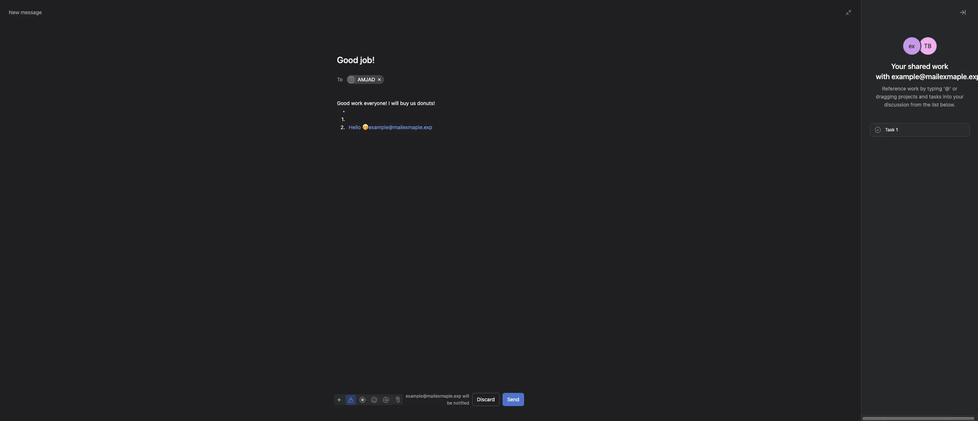 Task type: vqa. For each thing, say whether or not it's contained in the screenshot.
Send message to members send
yes



Task type: describe. For each thing, give the bounding box(es) containing it.
you and example@mailexmaple.exp joined button
[[851, 256, 965, 263]]

expand good job! image
[[935, 410, 941, 416]]

at risk
[[842, 56, 863, 64]]

emoji image
[[371, 398, 377, 403]]

tyler black link for project created
[[851, 304, 877, 310]]

ago inside you and example@mailexmaple.exp joined 9 minutes ago
[[872, 265, 880, 271]]

tyler black link for first
[[851, 237, 877, 243]]

tyler black link inside latest status update element
[[863, 122, 889, 128]]

Project description title text field
[[319, 62, 398, 78]]

first
[[851, 229, 863, 235]]

i inside 'edit message draft' document
[[389, 100, 390, 106]]

thing
[[894, 109, 906, 115]]

you
[[851, 256, 861, 263]]

typing
[[928, 86, 942, 92]]

send message to members button
[[851, 182, 925, 188]]

minutes inside you and example@mailexmaple.exp joined 9 minutes ago
[[855, 265, 871, 271]]

formatting image
[[348, 398, 354, 403]]

discussion
[[885, 102, 910, 108]]

below.
[[941, 102, 956, 108]]

amjad
[[358, 76, 375, 83]]

work for reference work by typing '@' or dragging projects and tasks into your discussion from the list below.
[[908, 86, 919, 92]]

new message
[[9, 9, 42, 15]]

close image
[[960, 10, 966, 15]]

send button
[[503, 394, 524, 407]]

tyler inside project created tyler black
[[851, 304, 863, 310]]

tasks
[[929, 94, 942, 100]]

hello
[[349, 124, 361, 131]]

it's
[[924, 101, 931, 107]]

your shared work with example@mailexmaple.exp
[[876, 62, 978, 81]]

is inside track is falling tyler black
[[867, 201, 872, 207]]

send message to members
[[851, 182, 925, 188]]

november,
[[932, 101, 958, 107]]

0 vertical spatial ex
[[909, 43, 915, 49]]

your
[[953, 94, 964, 100]]

track is falling
[[848, 80, 887, 87]]

project created
[[851, 295, 892, 302]]

'@'
[[944, 86, 951, 92]]

joined
[[949, 256, 965, 263]]

to inside summary what is the origin of halloween? it's november, let's go to the next thing now, we're at risk!
[[867, 109, 872, 115]]

track for track is falling tyler black
[[851, 201, 866, 207]]

hello link
[[349, 124, 361, 131]]

0 vertical spatial i
[[324, 84, 325, 90]]

we're
[[919, 109, 932, 115]]

will inside 'edit message draft' document
[[391, 100, 399, 106]]

summary what is the origin of halloween? it's november, let's go to the next thing now, we're at risk!
[[848, 93, 959, 115]]

1
[[896, 127, 898, 133]]

discard button
[[472, 394, 500, 407]]

by
[[921, 86, 926, 92]]

1 vertical spatial to
[[892, 182, 898, 188]]

let's
[[848, 109, 858, 115]]

black inside project created tyler black
[[864, 304, 877, 310]]

hello 🤭 example@mailexmaple.exp
[[349, 124, 432, 131]]

update
[[864, 229, 883, 235]]

be
[[447, 401, 452, 407]]

send for send
[[507, 397, 520, 403]]

2
[[863, 129, 865, 135]]

no
[[369, 84, 374, 90]]

go
[[860, 109, 866, 115]]

example@mailexmaple.exp will be notified
[[406, 394, 469, 407]]

edit message draft document
[[328, 99, 533, 132]]

minutes inside tyler black 2 minutes ago
[[867, 129, 883, 135]]

first update button
[[851, 228, 910, 235]]

donuts!
[[417, 100, 435, 106]]

shared
[[908, 62, 931, 71]]

tyler inside tyler black 2 minutes ago
[[863, 122, 875, 128]]

what
[[848, 101, 860, 107]]



Task type: locate. For each thing, give the bounding box(es) containing it.
1 vertical spatial track
[[851, 201, 866, 207]]

good job!
[[870, 410, 893, 416]]

i
[[324, 84, 325, 90], [389, 100, 390, 106]]

is
[[861, 101, 865, 107], [867, 201, 872, 207]]

1 horizontal spatial i
[[389, 100, 390, 106]]

track inside track is falling tyler black
[[851, 201, 866, 207]]

will left buy
[[391, 100, 399, 106]]

ago right 9 in the bottom right of the page
[[872, 265, 880, 271]]

1 vertical spatial and
[[919, 94, 928, 100]]

new
[[9, 9, 19, 15]]

record a video image
[[360, 398, 366, 403]]

work right the good on the top left of page
[[351, 100, 363, 106]]

expect
[[326, 84, 342, 90]]

projects
[[899, 94, 918, 100]]

tyler black link
[[863, 122, 889, 128], [851, 209, 877, 216], [851, 237, 877, 243], [851, 304, 877, 310]]

ago left 1
[[884, 129, 892, 135]]

of
[[890, 101, 895, 107]]

0 vertical spatial work
[[932, 62, 949, 71]]

ago inside tyler black 2 minutes ago
[[884, 129, 892, 135]]

i left expect
[[324, 84, 325, 90]]

track for track is falling
[[848, 80, 863, 87]]

0 horizontal spatial and
[[358, 84, 367, 90]]

black down project created
[[864, 304, 877, 310]]

i expect 100% and no less!
[[324, 84, 387, 90]]

0 horizontal spatial send
[[507, 397, 520, 403]]

project created tyler black
[[851, 295, 892, 310]]

0 horizontal spatial work
[[351, 100, 363, 106]]

message
[[21, 9, 42, 15], [866, 182, 891, 188]]

message for send
[[866, 182, 891, 188]]

send right the discard
[[507, 397, 520, 403]]

0 vertical spatial and
[[358, 84, 367, 90]]

to left members
[[892, 182, 898, 188]]

everyone!
[[364, 100, 387, 106]]

first update tyler black
[[851, 229, 883, 243]]

work up with example@mailexmaple.exp
[[932, 62, 949, 71]]

example@mailexmaple.exp for and
[[874, 256, 948, 263]]

tyler down project created
[[851, 304, 863, 310]]

black down track is falling button
[[864, 209, 877, 216]]

1 vertical spatial example@mailexmaple.exp
[[874, 256, 948, 263]]

work for good work everyone! i will buy us donuts!
[[351, 100, 363, 106]]

list
[[932, 102, 939, 108]]

1 vertical spatial is
[[867, 201, 872, 207]]

ex up project created
[[863, 276, 868, 281]]

0 vertical spatial minutes
[[867, 129, 883, 135]]

1 vertical spatial work
[[908, 86, 919, 92]]

to
[[867, 109, 872, 115], [892, 182, 898, 188]]

0 vertical spatial example@mailexmaple.exp
[[369, 124, 432, 131]]

1 horizontal spatial to
[[892, 182, 898, 188]]

and right the you
[[862, 256, 873, 263]]

1 horizontal spatial is
[[867, 201, 872, 207]]

0 vertical spatial message
[[21, 9, 42, 15]]

0 horizontal spatial will
[[391, 100, 399, 106]]

work up projects
[[908, 86, 919, 92]]

send for send message to members
[[851, 182, 865, 188]]

2 vertical spatial example@mailexmaple.exp
[[406, 394, 461, 400]]

black down update
[[864, 237, 877, 243]]

example@mailexmaple.exp link
[[369, 124, 432, 131]]

and inside you and example@mailexmaple.exp joined 9 minutes ago
[[862, 256, 873, 263]]

2 vertical spatial and
[[862, 256, 873, 263]]

0 vertical spatial ago
[[884, 129, 892, 135]]

is inside summary what is the origin of halloween? it's november, let's go to the next thing now, we're at risk!
[[861, 101, 865, 107]]

send up track is falling tyler black
[[851, 182, 865, 188]]

notified
[[454, 401, 469, 407]]

tyler black link down track is falling button
[[851, 209, 877, 216]]

work inside 'edit message draft' document
[[351, 100, 363, 106]]

reference
[[882, 86, 906, 92]]

now,
[[907, 109, 918, 115]]

summary
[[848, 93, 872, 99]]

0 vertical spatial send
[[851, 182, 865, 188]]

0 vertical spatial will
[[391, 100, 399, 106]]

9
[[851, 265, 854, 271]]

🤭
[[362, 124, 369, 131]]

0 vertical spatial to
[[867, 109, 872, 115]]

to
[[337, 76, 343, 82]]

is left falling
[[867, 201, 872, 207]]

discard
[[477, 397, 495, 403]]

close image
[[947, 410, 953, 416]]

track left falling
[[851, 201, 866, 207]]

into
[[943, 94, 952, 100]]

will
[[391, 100, 399, 106], [463, 394, 469, 400]]

members
[[899, 182, 925, 188]]

1 vertical spatial send
[[507, 397, 520, 403]]

0 horizontal spatial to
[[867, 109, 872, 115]]

with example@mailexmaple.exp
[[876, 72, 978, 81]]

black inside track is falling tyler black
[[864, 209, 877, 216]]

is up go
[[861, 101, 865, 107]]

tyler black link down project created
[[851, 304, 877, 310]]

the left "origin"
[[866, 101, 874, 107]]

message up track is falling button
[[866, 182, 891, 188]]

tyler inside track is falling tyler black
[[851, 209, 863, 216]]

message for new
[[21, 9, 42, 15]]

1 vertical spatial message
[[866, 182, 891, 188]]

and up the it's
[[919, 94, 928, 100]]

black inside the first update tyler black
[[864, 237, 877, 243]]

insert an object image
[[337, 398, 341, 403]]

tb
[[924, 43, 932, 49]]

1 horizontal spatial message
[[866, 182, 891, 188]]

Add subject text field
[[328, 54, 533, 66]]

next
[[882, 109, 892, 115]]

tyler
[[863, 122, 875, 128], [851, 209, 863, 216], [851, 237, 863, 243], [851, 304, 863, 310]]

minutes
[[867, 129, 883, 135], [855, 265, 871, 271]]

2 horizontal spatial and
[[919, 94, 928, 100]]

amjad cell
[[347, 75, 384, 84]]

is falling
[[865, 80, 887, 87]]

tyler black link up '2'
[[863, 122, 889, 128]]

minimize image
[[846, 10, 852, 15]]

1 horizontal spatial ex
[[909, 43, 915, 49]]

tyler down the first
[[851, 237, 863, 243]]

falling
[[873, 201, 890, 207]]

and inside reference work by typing '@' or dragging projects and tasks into your discussion from the list below.
[[919, 94, 928, 100]]

1 horizontal spatial will
[[463, 394, 469, 400]]

track is falling button
[[851, 200, 910, 208]]

task 1
[[886, 127, 898, 133]]

0 horizontal spatial is
[[861, 101, 865, 107]]

amjad row
[[347, 75, 523, 86]]

1 vertical spatial i
[[389, 100, 390, 106]]

1 vertical spatial ex
[[863, 276, 868, 281]]

example@mailexmaple.exp inside example@mailexmaple.exp will be notified
[[406, 394, 461, 400]]

track is falling tyler black
[[851, 201, 890, 216]]

good work everyone! i will buy us donuts!
[[337, 100, 435, 106]]

you and example@mailexmaple.exp joined 9 minutes ago
[[851, 256, 965, 271]]

1 vertical spatial ago
[[872, 265, 880, 271]]

100%
[[344, 84, 357, 90]]

1 horizontal spatial and
[[862, 256, 873, 263]]

tyler black 2 minutes ago
[[863, 122, 892, 135]]

less!
[[376, 84, 387, 90]]

0 horizontal spatial message
[[21, 9, 42, 15]]

0 vertical spatial is
[[861, 101, 865, 107]]

will inside example@mailexmaple.exp will be notified
[[463, 394, 469, 400]]

send
[[851, 182, 865, 188], [507, 397, 520, 403]]

0 horizontal spatial i
[[324, 84, 325, 90]]

2 horizontal spatial work
[[932, 62, 949, 71]]

example@mailexmaple.exp
[[369, 124, 432, 131], [874, 256, 948, 263], [406, 394, 461, 400]]

black
[[876, 122, 889, 128], [864, 209, 877, 216], [864, 237, 877, 243], [864, 304, 877, 310]]

and
[[358, 84, 367, 90], [919, 94, 928, 100], [862, 256, 873, 263]]

reference work by typing '@' or dragging projects and tasks into your discussion from the list below.
[[876, 86, 964, 108]]

ago
[[884, 129, 892, 135], [872, 265, 880, 271]]

dragging
[[876, 94, 897, 100]]

halloween?
[[896, 101, 922, 107]]

the up we're
[[923, 102, 931, 108]]

minutes right 9 in the bottom right of the page
[[855, 265, 871, 271]]

track
[[848, 80, 863, 87], [851, 201, 866, 207]]

task
[[886, 127, 895, 133]]

tyler inside the first update tyler black
[[851, 237, 863, 243]]

1 horizontal spatial send
[[851, 182, 865, 188]]

track inside latest status update element
[[848, 80, 863, 87]]

from
[[911, 102, 922, 108]]

0 horizontal spatial ex
[[863, 276, 868, 281]]

0 horizontal spatial ago
[[872, 265, 880, 271]]

tyler up the first
[[851, 209, 863, 216]]

example@mailexmaple.exp inside 'edit message draft' document
[[369, 124, 432, 131]]

us
[[410, 100, 416, 106]]

the down "origin"
[[873, 109, 881, 115]]

at
[[933, 109, 938, 115]]

black inside tyler black 2 minutes ago
[[876, 122, 889, 128]]

the inside reference work by typing '@' or dragging projects and tasks into your discussion from the list below.
[[923, 102, 931, 108]]

black down "next" on the top
[[876, 122, 889, 128]]

message right new at the left top of page
[[21, 9, 42, 15]]

toolbar
[[334, 395, 393, 406]]

ex left the tb
[[909, 43, 915, 49]]

latest status update element
[[842, 71, 969, 142]]

1 horizontal spatial ago
[[884, 129, 892, 135]]

example@mailexmaple.exp for 🤭
[[369, 124, 432, 131]]

to right go
[[867, 109, 872, 115]]

minutes right '2'
[[867, 129, 883, 135]]

buy
[[400, 100, 409, 106]]

origin
[[875, 101, 889, 107]]

the
[[866, 101, 874, 107], [923, 102, 931, 108], [873, 109, 881, 115]]

tyler up '2'
[[863, 122, 875, 128]]

0 vertical spatial track
[[848, 80, 863, 87]]

risk!
[[939, 109, 949, 115]]

will up 'notified'
[[463, 394, 469, 400]]

good
[[337, 100, 350, 106]]

work
[[932, 62, 949, 71], [908, 86, 919, 92], [351, 100, 363, 106]]

track up summary on the top of page
[[848, 80, 863, 87]]

work inside your shared work with example@mailexmaple.exp
[[932, 62, 949, 71]]

2 vertical spatial work
[[351, 100, 363, 106]]

send inside button
[[507, 397, 520, 403]]

tyler black link for track
[[851, 209, 877, 216]]

1 vertical spatial will
[[463, 394, 469, 400]]

1 vertical spatial minutes
[[855, 265, 871, 271]]

tyler black link down the first
[[851, 237, 877, 243]]

or
[[953, 86, 958, 92]]

i right everyone!
[[389, 100, 390, 106]]

and down amjad
[[358, 84, 367, 90]]

at mention image
[[383, 398, 389, 403]]

1 horizontal spatial work
[[908, 86, 919, 92]]

hide sidebar image
[[10, 6, 15, 12]]

work inside reference work by typing '@' or dragging projects and tasks into your discussion from the list below.
[[908, 86, 919, 92]]

your
[[892, 62, 906, 71]]

example@mailexmaple.exp inside you and example@mailexmaple.exp joined 9 minutes ago
[[874, 256, 948, 263]]



